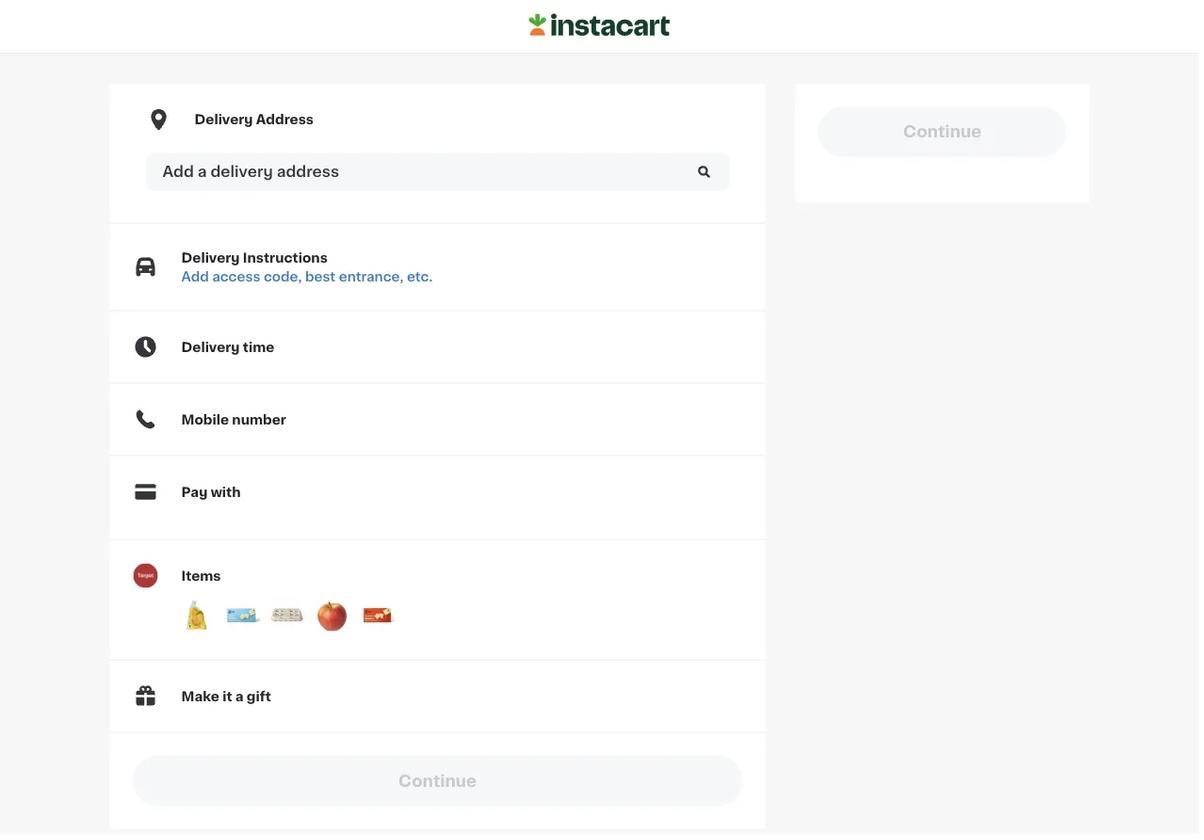 Task type: vqa. For each thing, say whether or not it's contained in the screenshot.
Add within the button
yes



Task type: locate. For each thing, give the bounding box(es) containing it.
honeycrisp apple bag image
[[313, 597, 351, 635]]

best
[[305, 270, 336, 283]]

number
[[232, 413, 286, 427]]

pay
[[181, 486, 208, 499]]

0 vertical spatial add
[[163, 165, 194, 180]]

make it a gift
[[181, 690, 271, 704]]

delivery instructions add access code, best entrance, etc.
[[181, 251, 433, 283]]

delivery up delivery
[[195, 113, 253, 126]]

1 vertical spatial a
[[235, 690, 244, 704]]

delivery for delivery time
[[181, 341, 240, 354]]

it
[[223, 690, 232, 704]]

add left delivery
[[163, 165, 194, 180]]

pay with
[[181, 486, 241, 499]]

add a delivery address button
[[146, 153, 730, 191]]

1 vertical spatial delivery
[[181, 251, 240, 264]]

delivery address
[[195, 113, 314, 126]]

0 vertical spatial delivery
[[195, 113, 253, 126]]

a right it
[[235, 690, 244, 704]]

a left delivery
[[198, 165, 207, 180]]

add inside button
[[163, 165, 194, 180]]

delivery
[[195, 113, 253, 126], [181, 251, 240, 264], [181, 341, 240, 354]]

entrance,
[[339, 270, 404, 283]]

access
[[212, 270, 261, 283]]

home image
[[529, 11, 671, 39]]

etc.
[[407, 270, 433, 283]]

address
[[277, 165, 339, 180]]

delivery inside delivery instructions add access code, best entrance, etc.
[[181, 251, 240, 264]]

delivery for delivery instructions add access code, best entrance, etc.
[[181, 251, 240, 264]]

2 vertical spatial delivery
[[181, 341, 240, 354]]

good & gather lemons image
[[178, 597, 215, 635]]

add left access
[[181, 270, 209, 283]]

delivery
[[211, 165, 273, 180]]

0 horizontal spatial a
[[198, 165, 207, 180]]

delivery left time
[[181, 341, 240, 354]]

address
[[256, 113, 314, 126]]

delivery up access
[[181, 251, 240, 264]]

0 vertical spatial a
[[198, 165, 207, 180]]

a
[[198, 165, 207, 180], [235, 690, 244, 704]]

add
[[163, 165, 194, 180], [181, 270, 209, 283]]

mobile
[[181, 413, 229, 427]]

delivery for delivery address
[[195, 113, 253, 126]]

1 vertical spatial add
[[181, 270, 209, 283]]



Task type: describe. For each thing, give the bounding box(es) containing it.
good & gather unsalted butter image
[[359, 597, 396, 635]]

1 horizontal spatial a
[[235, 690, 244, 704]]

good & gather grade a cage-free large eggs image
[[268, 597, 306, 635]]

items
[[181, 570, 221, 583]]

code,
[[264, 270, 302, 283]]

with
[[211, 486, 241, 499]]

delivery time
[[181, 341, 275, 354]]

time
[[243, 341, 275, 354]]

a inside button
[[198, 165, 207, 180]]

instructions
[[243, 251, 328, 264]]

make
[[181, 690, 219, 704]]

gift
[[247, 690, 271, 704]]

add a delivery address
[[163, 165, 339, 180]]

good & gather salted butter image
[[223, 597, 261, 635]]

add inside delivery instructions add access code, best entrance, etc.
[[181, 270, 209, 283]]

mobile number
[[181, 413, 286, 427]]



